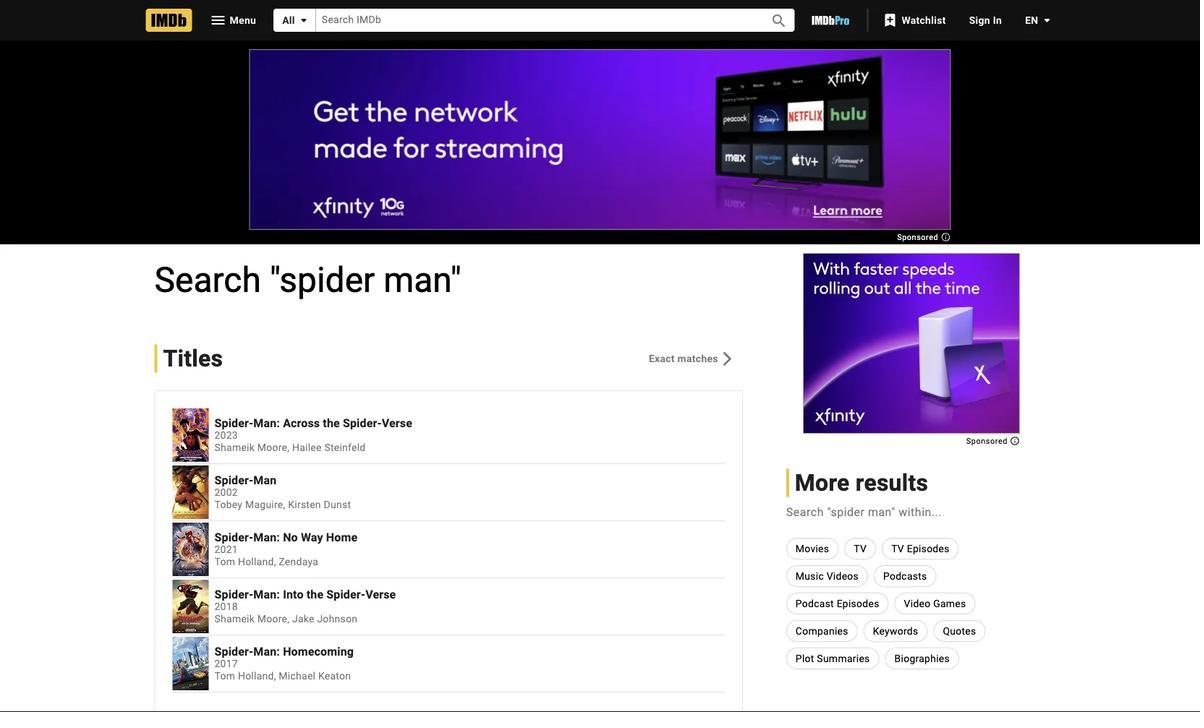 Task type: describe. For each thing, give the bounding box(es) containing it.
keywords button
[[864, 621, 928, 642]]

man: for no
[[253, 531, 280, 545]]

menu button
[[198, 9, 268, 32]]

tv for tv episodes
[[891, 543, 904, 555]]

2018
[[215, 602, 238, 613]]

shameik for spider-man: into the spider-verse
[[215, 614, 255, 626]]

movies
[[796, 543, 829, 555]]

tobey
[[215, 499, 243, 511]]

way
[[301, 531, 323, 545]]

home image
[[146, 9, 192, 32]]

spider-man: no way home button
[[215, 531, 725, 545]]

search "spider man" within...
[[786, 505, 942, 519]]

spider-man: homecoming button
[[215, 645, 725, 659]]

podcast
[[796, 598, 834, 610]]

tv button
[[844, 538, 876, 560]]

all button
[[274, 9, 316, 32]]

tv for tv
[[854, 543, 867, 555]]

arrow drop down image for all
[[295, 12, 312, 29]]

shameik for spider-man: across the spider-verse
[[215, 442, 255, 454]]

jake
[[292, 614, 314, 626]]

plot summaries
[[796, 653, 870, 665]]

search "spider man"
[[154, 260, 461, 300]]

watchlist button
[[874, 7, 958, 33]]

search for search "spider man"
[[154, 260, 261, 300]]

spider-man: across the spider-verse 2023 shameik moore, hailee steinfeld
[[215, 416, 412, 454]]

all
[[282, 14, 295, 26]]

spider-man: into the spider-verse 2018 shameik moore, jake johnson
[[215, 588, 396, 626]]

homecoming
[[283, 645, 354, 659]]

summaries
[[817, 653, 870, 665]]

en
[[1025, 14, 1039, 26]]

man" for search "spider man" within...
[[868, 505, 895, 519]]

spider-man: into the spider-verse (2018) image
[[173, 580, 209, 634]]

man" for search "spider man"
[[384, 260, 461, 300]]

submit search image
[[770, 12, 788, 30]]

video games
[[904, 598, 966, 610]]

music videos button
[[786, 566, 868, 587]]

moore, for across
[[257, 442, 290, 454]]

into
[[283, 588, 304, 602]]

maguire,
[[245, 499, 285, 511]]

the for into
[[307, 588, 324, 602]]

results
[[856, 470, 928, 497]]

verse for spider-man: into the spider-verse
[[365, 588, 396, 602]]

All search field
[[274, 9, 795, 32]]

"spider for search "spider man"
[[270, 260, 375, 300]]

spider- for spider-man: across the spider-verse
[[215, 416, 253, 430]]

the for across
[[323, 416, 340, 430]]

sign
[[969, 14, 990, 26]]

companies button
[[786, 621, 858, 642]]

quotes button
[[934, 621, 986, 642]]

podcast episodes button
[[786, 593, 889, 615]]

spider- for spider-man: homecoming
[[215, 645, 253, 659]]

music
[[796, 570, 824, 582]]

matches
[[678, 353, 718, 365]]

spider- for spider-man
[[215, 474, 253, 487]]

spider-man: no way home 2021 tom holland, zendaya
[[215, 531, 358, 568]]

michael
[[279, 671, 316, 683]]

1 vertical spatial sponsored content section
[[803, 253, 1020, 446]]

videos
[[827, 570, 859, 582]]

music videos
[[796, 570, 859, 582]]

Search IMDb text field
[[316, 9, 754, 32]]

none field inside all search field
[[316, 9, 754, 32]]

watchlist
[[902, 14, 946, 26]]

in
[[993, 14, 1002, 26]]

man: for across
[[253, 416, 280, 430]]

"spider for search "spider man" within...
[[827, 505, 865, 519]]

2021
[[215, 544, 238, 556]]

tom inside spider-man: no way home 2021 tom holland, zendaya
[[215, 557, 235, 568]]



Task type: locate. For each thing, give the bounding box(es) containing it.
1 moore, from the top
[[257, 442, 290, 454]]

2 shameik from the top
[[215, 614, 255, 626]]

watchlist image
[[881, 12, 899, 29]]

1 vertical spatial moore,
[[257, 614, 290, 626]]

man: left the 'into' on the left of the page
[[253, 588, 280, 602]]

0 vertical spatial "spider
[[270, 260, 375, 300]]

spider-man button
[[215, 474, 725, 487]]

2 arrow drop down image from the left
[[1039, 12, 1056, 29]]

1 horizontal spatial search
[[786, 505, 824, 519]]

moore, left jake
[[257, 614, 290, 626]]

2002
[[215, 487, 238, 499]]

spider-man: homecoming 2017 tom holland, michael keaton
[[215, 645, 354, 683]]

podcasts button
[[874, 566, 937, 587]]

0 vertical spatial the
[[323, 416, 340, 430]]

1 shameik from the top
[[215, 442, 255, 454]]

man: inside spider-man: into the spider-verse 2018 shameik moore, jake johnson
[[253, 588, 280, 602]]

verse
[[382, 416, 412, 430], [365, 588, 396, 602]]

arrow right image
[[718, 350, 736, 368]]

0 vertical spatial sponsored
[[897, 233, 941, 242]]

2 man: from the top
[[253, 531, 280, 545]]

0 vertical spatial sponsored content section
[[249, 49, 951, 242]]

None field
[[316, 9, 754, 32]]

arrow drop down image inside en button
[[1039, 12, 1056, 29]]

0 horizontal spatial "spider
[[270, 260, 375, 300]]

tom down 2021
[[215, 557, 235, 568]]

1 tom from the top
[[215, 557, 235, 568]]

man: up michael
[[253, 645, 280, 659]]

2017
[[215, 659, 238, 671]]

across
[[283, 416, 320, 430]]

man:
[[253, 416, 280, 430], [253, 531, 280, 545], [253, 588, 280, 602], [253, 645, 280, 659]]

1 vertical spatial "spider
[[827, 505, 865, 519]]

1 vertical spatial search
[[786, 505, 824, 519]]

0 vertical spatial man"
[[384, 260, 461, 300]]

titles
[[163, 345, 223, 372]]

man: left the 'no' on the bottom left of the page
[[253, 531, 280, 545]]

quotes
[[943, 625, 976, 637]]

spider- right spider-man: into the spider-verse (2018) image in the left bottom of the page
[[215, 588, 253, 602]]

1 vertical spatial tom
[[215, 671, 235, 683]]

4 man: from the top
[[253, 645, 280, 659]]

video
[[904, 598, 931, 610]]

episodes
[[907, 543, 950, 555], [837, 598, 879, 610]]

moore, inside the spider-man: across the spider-verse 2023 shameik moore, hailee steinfeld
[[257, 442, 290, 454]]

man: inside spider-man: homecoming 2017 tom holland, michael keaton
[[253, 645, 280, 659]]

man: for homecoming
[[253, 645, 280, 659]]

holland,
[[238, 557, 276, 568], [238, 671, 276, 683]]

willem dafoe, jamie foxx, rhys ifans, benedict cumberbatch, zendaya, and tom holland in spider-man: no way home (2021) image
[[173, 523, 209, 577]]

verse for spider-man: across the spider-verse
[[382, 416, 412, 430]]

spider- for spider-man: into the spider-verse
[[215, 588, 253, 602]]

more results
[[795, 470, 928, 497]]

1 vertical spatial verse
[[365, 588, 396, 602]]

keywords
[[873, 625, 918, 637]]

shameik inside spider-man: into the spider-verse 2018 shameik moore, jake johnson
[[215, 614, 255, 626]]

tobey maguire in spider-man (2002) image
[[173, 466, 209, 519]]

menu image
[[209, 12, 227, 29]]

sign in
[[969, 14, 1002, 26]]

search
[[154, 260, 261, 300], [786, 505, 824, 519]]

0 vertical spatial episodes
[[907, 543, 950, 555]]

1 arrow drop down image from the left
[[295, 12, 312, 29]]

spider- inside spider-man: homecoming 2017 tom holland, michael keaton
[[215, 645, 253, 659]]

"spider
[[270, 260, 375, 300], [827, 505, 865, 519]]

spider- right 'oscar isaac, andy samberg, jake johnson, daniel kaluuya, hailee steinfeld, karan soni, shameik moore, and issa rae in spider-man: across the spider-verse (2023)' image
[[215, 416, 253, 430]]

spider-man 2002 tobey maguire, kirsten dunst
[[215, 474, 351, 511]]

man: for into
[[253, 588, 280, 602]]

spider- up steinfeld
[[343, 416, 382, 430]]

2023
[[215, 430, 238, 442]]

spider-
[[215, 416, 253, 430], [343, 416, 382, 430], [215, 474, 253, 487], [215, 531, 253, 545], [215, 588, 253, 602], [326, 588, 365, 602], [215, 645, 253, 659]]

tv up videos
[[854, 543, 867, 555]]

0 vertical spatial verse
[[382, 416, 412, 430]]

1 horizontal spatial man"
[[868, 505, 895, 519]]

tom
[[215, 557, 235, 568], [215, 671, 235, 683]]

spider- inside spider-man 2002 tobey maguire, kirsten dunst
[[215, 474, 253, 487]]

spider- for spider-man: no way home
[[215, 531, 253, 545]]

exact matches button
[[637, 346, 743, 372]]

no
[[283, 531, 298, 545]]

man: inside spider-man: no way home 2021 tom holland, zendaya
[[253, 531, 280, 545]]

man: left across
[[253, 416, 280, 430]]

moore, up man
[[257, 442, 290, 454]]

search for search "spider man" within...
[[786, 505, 824, 519]]

zendaya
[[279, 557, 318, 568]]

0 vertical spatial search
[[154, 260, 261, 300]]

biographies button
[[885, 648, 959, 670]]

1 horizontal spatial "spider
[[827, 505, 865, 519]]

spider-man: across the spider-verse button
[[215, 416, 725, 430]]

holland, down 2021
[[238, 557, 276, 568]]

exact
[[649, 353, 675, 365]]

menu
[[230, 14, 256, 26]]

sponsored
[[897, 233, 941, 242], [966, 437, 1010, 446]]

sign in button
[[958, 7, 1014, 33]]

tom down 2017
[[215, 671, 235, 683]]

more
[[795, 470, 850, 497]]

the right the 'into' on the left of the page
[[307, 588, 324, 602]]

tv episodes button
[[882, 538, 959, 560]]

the inside spider-man: into the spider-verse 2018 shameik moore, jake johnson
[[307, 588, 324, 602]]

1 man: from the top
[[253, 416, 280, 430]]

movies button
[[786, 538, 839, 560]]

shameik down "2023"
[[215, 442, 255, 454]]

podcasts
[[883, 570, 927, 582]]

steinfeld
[[324, 442, 366, 454]]

plot
[[796, 653, 814, 665]]

the inside the spider-man: across the spider-verse 2023 shameik moore, hailee steinfeld
[[323, 416, 340, 430]]

en button
[[1014, 7, 1056, 33]]

1 holland, from the top
[[238, 557, 276, 568]]

holland, down 2017
[[238, 671, 276, 683]]

podcast episodes
[[796, 598, 879, 610]]

2 tv from the left
[[891, 543, 904, 555]]

1 horizontal spatial sponsored
[[966, 437, 1010, 446]]

games
[[933, 598, 966, 610]]

moore, inside spider-man: into the spider-verse 2018 shameik moore, jake johnson
[[257, 614, 290, 626]]

the
[[323, 416, 340, 430], [307, 588, 324, 602]]

2 moore, from the top
[[257, 614, 290, 626]]

spider-man: homecoming (2017) image
[[173, 637, 209, 691]]

0 vertical spatial holland,
[[238, 557, 276, 568]]

spider- up tobey
[[215, 474, 253, 487]]

shameik down 2018
[[215, 614, 255, 626]]

spider- up johnson
[[326, 588, 365, 602]]

shameik
[[215, 442, 255, 454], [215, 614, 255, 626]]

dunst
[[324, 499, 351, 511]]

0 vertical spatial moore,
[[257, 442, 290, 454]]

episodes up podcasts at the right bottom of page
[[907, 543, 950, 555]]

search "spider man" main content
[[0, 41, 1200, 713]]

holland, inside spider-man: homecoming 2017 tom holland, michael keaton
[[238, 671, 276, 683]]

exact matches
[[649, 353, 718, 365]]

man"
[[384, 260, 461, 300], [868, 505, 895, 519]]

man
[[253, 474, 277, 487]]

kirsten
[[288, 499, 321, 511]]

0 vertical spatial shameik
[[215, 442, 255, 454]]

spider-man: into the spider-verse button
[[215, 588, 725, 602]]

0 horizontal spatial tv
[[854, 543, 867, 555]]

0 horizontal spatial sponsored
[[897, 233, 941, 242]]

2 holland, from the top
[[238, 671, 276, 683]]

1 vertical spatial the
[[307, 588, 324, 602]]

arrow drop down image right 'menu'
[[295, 12, 312, 29]]

moore,
[[257, 442, 290, 454], [257, 614, 290, 626]]

episodes for podcast episodes
[[837, 598, 879, 610]]

1 vertical spatial holland,
[[238, 671, 276, 683]]

the up steinfeld
[[323, 416, 340, 430]]

johnson
[[317, 614, 358, 626]]

biographies
[[895, 653, 950, 665]]

1 horizontal spatial episodes
[[907, 543, 950, 555]]

0 horizontal spatial man"
[[384, 260, 461, 300]]

shameik inside the spider-man: across the spider-verse 2023 shameik moore, hailee steinfeld
[[215, 442, 255, 454]]

1 tv from the left
[[854, 543, 867, 555]]

tv
[[854, 543, 867, 555], [891, 543, 904, 555]]

keaton
[[318, 671, 351, 683]]

tv up podcasts at the right bottom of page
[[891, 543, 904, 555]]

1 vertical spatial man"
[[868, 505, 895, 519]]

arrow drop down image
[[295, 12, 312, 29], [1039, 12, 1056, 29]]

spider- inside spider-man: no way home 2021 tom holland, zendaya
[[215, 531, 253, 545]]

tom inside spider-man: homecoming 2017 tom holland, michael keaton
[[215, 671, 235, 683]]

3 man: from the top
[[253, 588, 280, 602]]

companies
[[796, 625, 848, 637]]

0 vertical spatial tom
[[215, 557, 235, 568]]

spider- down tobey
[[215, 531, 253, 545]]

episodes down videos
[[837, 598, 879, 610]]

1 vertical spatial episodes
[[837, 598, 879, 610]]

oscar isaac, andy samberg, jake johnson, daniel kaluuya, hailee steinfeld, karan soni, shameik moore, and issa rae in spider-man: across the spider-verse (2023) image
[[173, 409, 209, 462]]

home
[[326, 531, 358, 545]]

verse inside the spider-man: across the spider-verse 2023 shameik moore, hailee steinfeld
[[382, 416, 412, 430]]

sponsored content section
[[249, 49, 951, 242], [803, 253, 1020, 446]]

holland, inside spider-man: no way home 2021 tom holland, zendaya
[[238, 557, 276, 568]]

0 horizontal spatial arrow drop down image
[[295, 12, 312, 29]]

2 tom from the top
[[215, 671, 235, 683]]

moore, for into
[[257, 614, 290, 626]]

hailee
[[292, 442, 322, 454]]

within...
[[899, 505, 942, 519]]

spider- right spider-man: homecoming (2017) 'image'
[[215, 645, 253, 659]]

1 vertical spatial sponsored
[[966, 437, 1010, 446]]

tv episodes
[[891, 543, 950, 555]]

man: inside the spider-man: across the spider-verse 2023 shameik moore, hailee steinfeld
[[253, 416, 280, 430]]

plot summaries button
[[786, 648, 879, 670]]

arrow drop down image inside 'all' button
[[295, 12, 312, 29]]

1 horizontal spatial arrow drop down image
[[1039, 12, 1056, 29]]

arrow drop down image right in
[[1039, 12, 1056, 29]]

0 horizontal spatial search
[[154, 260, 261, 300]]

arrow drop down image for en
[[1039, 12, 1056, 29]]

video games button
[[895, 593, 976, 615]]

verse inside spider-man: into the spider-verse 2018 shameik moore, jake johnson
[[365, 588, 396, 602]]

episodes for tv episodes
[[907, 543, 950, 555]]

0 horizontal spatial episodes
[[837, 598, 879, 610]]

1 vertical spatial shameik
[[215, 614, 255, 626]]

1 horizontal spatial tv
[[891, 543, 904, 555]]



Task type: vqa. For each thing, say whether or not it's contained in the screenshot.


